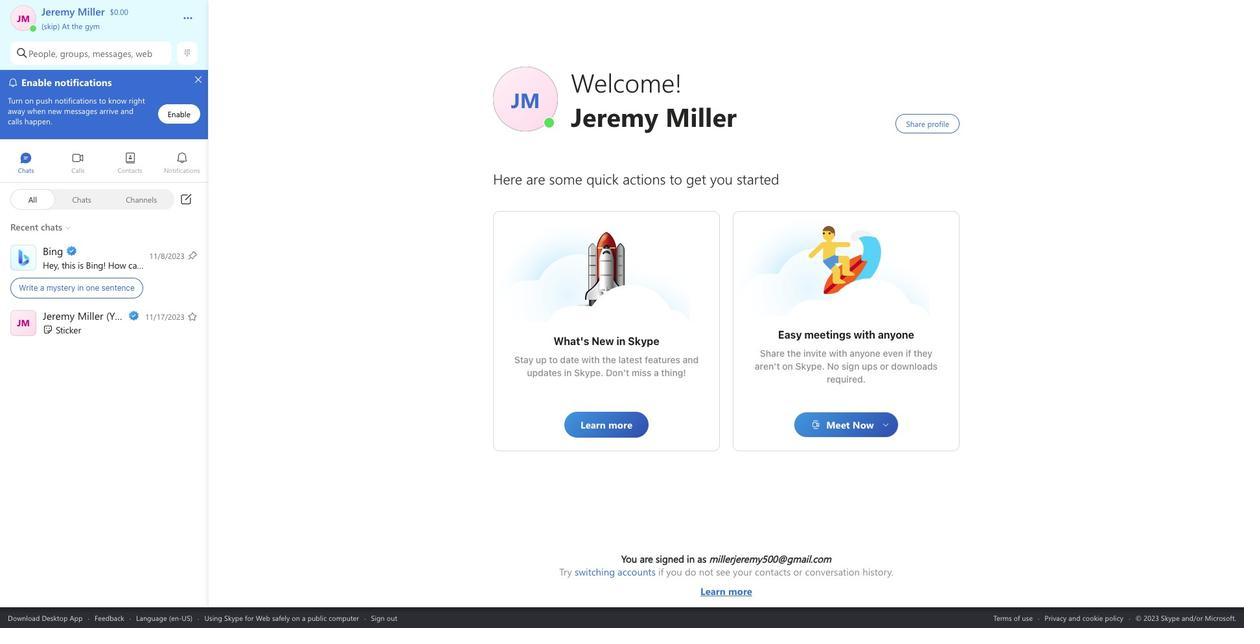 Task type: vqa. For each thing, say whether or not it's contained in the screenshot.
DOWNLOADS
yes



Task type: describe. For each thing, give the bounding box(es) containing it.
0 horizontal spatial on
[[292, 613, 300, 623]]

learn more link
[[559, 579, 894, 598]]

write
[[19, 283, 38, 293]]

the inside "button"
[[72, 21, 83, 31]]

sign
[[371, 613, 385, 623]]

hey,
[[43, 259, 59, 271]]

with inside stay up to date with the latest features and updates in skype. don't miss a thing!
[[582, 355, 600, 366]]

switching
[[575, 566, 615, 579]]

a inside stay up to date with the latest features and updates in skype. don't miss a thing!
[[654, 367, 659, 379]]

don't
[[606, 367, 629, 379]]

0 vertical spatial you
[[168, 259, 183, 271]]

chats
[[72, 194, 91, 204]]

and inside stay up to date with the latest features and updates in skype. don't miss a thing!
[[683, 355, 699, 366]]

signed
[[656, 553, 684, 566]]

contacts
[[755, 566, 791, 579]]

what's new in skype
[[554, 336, 660, 347]]

language (en-us) link
[[136, 613, 193, 623]]

terms of use link
[[994, 613, 1033, 623]]

share the invite with anyone even if they aren't on skype. no sign ups or downloads required.
[[755, 348, 940, 385]]

latest
[[619, 355, 643, 366]]

conversation
[[805, 566, 860, 579]]

thing!
[[661, 367, 686, 379]]

meetings
[[805, 329, 851, 341]]

2 horizontal spatial with
[[854, 329, 876, 341]]

features
[[645, 355, 680, 366]]

is
[[78, 259, 84, 271]]

cookie
[[1083, 613, 1103, 623]]

try
[[559, 566, 572, 579]]

bing
[[86, 259, 103, 271]]

language (en-us)
[[136, 613, 193, 623]]

desktop
[[42, 613, 68, 623]]

skype. inside share the invite with anyone even if they aren't on skype. no sign ups or downloads required.
[[796, 361, 825, 372]]

download
[[8, 613, 40, 623]]

people,
[[29, 47, 58, 59]]

feedback
[[95, 613, 124, 623]]

privacy and cookie policy link
[[1045, 613, 1124, 623]]

sentence
[[101, 283, 135, 293]]

miss
[[632, 367, 652, 379]]

skype. inside stay up to date with the latest features and updates in skype. don't miss a thing!
[[574, 367, 604, 379]]

channels
[[126, 194, 157, 204]]

sign
[[842, 361, 860, 372]]

the inside share the invite with anyone even if they aren't on skype. no sign ups or downloads required.
[[787, 348, 801, 359]]

as
[[698, 553, 707, 566]]

easy
[[778, 329, 802, 341]]

(skip) at the gym
[[41, 21, 100, 31]]

do
[[685, 566, 696, 579]]

use
[[1022, 613, 1033, 623]]

aren't
[[755, 361, 780, 372]]

new
[[592, 336, 614, 347]]

privacy and cookie policy
[[1045, 613, 1124, 623]]

in inside stay up to date with the latest features and updates in skype. don't miss a thing!
[[564, 367, 572, 379]]

out
[[387, 613, 397, 623]]

us)
[[182, 613, 193, 623]]

2 vertical spatial a
[[302, 613, 306, 623]]

using skype for web safely on a public computer link
[[204, 613, 359, 623]]

one
[[86, 283, 99, 293]]

groups,
[[60, 47, 90, 59]]

see
[[716, 566, 731, 579]]

more
[[729, 585, 752, 598]]

(skip)
[[41, 21, 60, 31]]

language
[[136, 613, 167, 623]]

mansurfer
[[808, 225, 854, 239]]

you are signed in as
[[622, 553, 709, 566]]

all
[[28, 194, 37, 204]]

1 vertical spatial and
[[1069, 613, 1081, 623]]

for
[[245, 613, 254, 623]]

at
[[62, 21, 69, 31]]

launch
[[568, 231, 598, 245]]

public
[[308, 613, 327, 623]]

sticker
[[56, 324, 81, 336]]

up
[[536, 355, 547, 366]]

no
[[827, 361, 839, 372]]

!
[[103, 259, 106, 271]]

if inside the try switching accounts if you do not see your contacts or conversation history. learn more
[[658, 566, 664, 579]]

people, groups, messages, web button
[[10, 41, 172, 65]]

hey, this is bing ! how can i help you today? (smileeyes)
[[43, 259, 255, 271]]

how
[[108, 259, 126, 271]]

switching accounts link
[[575, 566, 656, 579]]

try switching accounts if you do not see your contacts or conversation history. learn more
[[559, 566, 894, 598]]

learn
[[701, 585, 726, 598]]

messages,
[[93, 47, 133, 59]]



Task type: locate. For each thing, give the bounding box(es) containing it.
sign out
[[371, 613, 397, 623]]

0 vertical spatial if
[[906, 348, 912, 359]]

0 horizontal spatial you
[[168, 259, 183, 271]]

1 vertical spatial skype
[[224, 613, 243, 623]]

skype left for on the bottom
[[224, 613, 243, 623]]

invite
[[804, 348, 827, 359]]

or inside share the invite with anyone even if they aren't on skype. no sign ups or downloads required.
[[880, 361, 889, 372]]

0 vertical spatial anyone
[[878, 329, 915, 341]]

or right contacts
[[794, 566, 803, 579]]

updates
[[527, 367, 562, 379]]

today?
[[185, 259, 211, 271]]

0 horizontal spatial if
[[658, 566, 664, 579]]

1 vertical spatial if
[[658, 566, 664, 579]]

(skip) at the gym button
[[41, 18, 170, 31]]

1 horizontal spatial and
[[1069, 613, 1081, 623]]

required.
[[827, 374, 866, 385]]

web
[[136, 47, 152, 59]]

skype
[[628, 336, 660, 347], [224, 613, 243, 623]]

0 vertical spatial and
[[683, 355, 699, 366]]

on inside share the invite with anyone even if they aren't on skype. no sign ups or downloads required.
[[782, 361, 793, 372]]

1 horizontal spatial skype
[[628, 336, 660, 347]]

the up don't
[[602, 355, 616, 366]]

date
[[560, 355, 579, 366]]

in left as
[[687, 553, 695, 566]]

ups
[[862, 361, 878, 372]]

0 horizontal spatial a
[[40, 283, 44, 293]]

0 vertical spatial or
[[880, 361, 889, 372]]

0 horizontal spatial with
[[582, 355, 600, 366]]

(en-
[[169, 613, 182, 623]]

tab list
[[0, 146, 208, 182]]

history.
[[863, 566, 894, 579]]

terms
[[994, 613, 1012, 623]]

0 horizontal spatial skype
[[224, 613, 243, 623]]

with up no on the bottom
[[829, 348, 847, 359]]

you
[[622, 553, 637, 566]]

skype. down date
[[574, 367, 604, 379]]

a left public
[[302, 613, 306, 623]]

1 vertical spatial on
[[292, 613, 300, 623]]

using
[[204, 613, 222, 623]]

1 horizontal spatial skype.
[[796, 361, 825, 372]]

safely
[[272, 613, 290, 623]]

or
[[880, 361, 889, 372], [794, 566, 803, 579]]

in right new
[[617, 336, 626, 347]]

to
[[549, 355, 558, 366]]

the down easy
[[787, 348, 801, 359]]

feedback link
[[95, 613, 124, 623]]

0 vertical spatial a
[[40, 283, 44, 293]]

are
[[640, 553, 653, 566]]

app
[[70, 613, 83, 623]]

and left "cookie"
[[1069, 613, 1081, 623]]

in
[[77, 283, 84, 293], [617, 336, 626, 347], [564, 367, 572, 379], [687, 553, 695, 566]]

download desktop app link
[[8, 613, 83, 623]]

the right at
[[72, 21, 83, 31]]

or right ups
[[880, 361, 889, 372]]

stay
[[514, 355, 534, 366]]

downloads
[[891, 361, 938, 372]]

with inside share the invite with anyone even if they aren't on skype. no sign ups or downloads required.
[[829, 348, 847, 359]]

skype.
[[796, 361, 825, 372], [574, 367, 604, 379]]

0 horizontal spatial the
[[72, 21, 83, 31]]

sticker button
[[0, 305, 208, 343]]

1 vertical spatial you
[[667, 566, 682, 579]]

in left one
[[77, 283, 84, 293]]

they
[[914, 348, 933, 359]]

web
[[256, 613, 270, 623]]

1 vertical spatial or
[[794, 566, 803, 579]]

skype up latest
[[628, 336, 660, 347]]

easy meetings with anyone
[[778, 329, 915, 341]]

the inside stay up to date with the latest features and updates in skype. don't miss a thing!
[[602, 355, 616, 366]]

1 horizontal spatial if
[[906, 348, 912, 359]]

1 horizontal spatial or
[[880, 361, 889, 372]]

policy
[[1105, 613, 1124, 623]]

accounts
[[618, 566, 656, 579]]

on right safely
[[292, 613, 300, 623]]

if
[[906, 348, 912, 359], [658, 566, 664, 579]]

you right help
[[168, 259, 183, 271]]

0 horizontal spatial or
[[794, 566, 803, 579]]

0 vertical spatial skype
[[628, 336, 660, 347]]

on down share
[[782, 361, 793, 372]]

sign out link
[[371, 613, 397, 623]]

a right write
[[40, 283, 44, 293]]

with up ups
[[854, 329, 876, 341]]

if inside share the invite with anyone even if they aren't on skype. no sign ups or downloads required.
[[906, 348, 912, 359]]

2 horizontal spatial the
[[787, 348, 801, 359]]

this
[[62, 259, 75, 271]]

gym
[[85, 21, 100, 31]]

can
[[128, 259, 142, 271]]

anyone up 'even'
[[878, 329, 915, 341]]

terms of use
[[994, 613, 1033, 623]]

you inside the try switching accounts if you do not see your contacts or conversation history. learn more
[[667, 566, 682, 579]]

0 horizontal spatial skype.
[[574, 367, 604, 379]]

and up thing!
[[683, 355, 699, 366]]

using skype for web safely on a public computer
[[204, 613, 359, 623]]

anyone inside share the invite with anyone even if they aren't on skype. no sign ups or downloads required.
[[850, 348, 881, 359]]

a down features
[[654, 367, 659, 379]]

in down date
[[564, 367, 572, 379]]

help
[[149, 259, 166, 271]]

privacy
[[1045, 613, 1067, 623]]

0 horizontal spatial and
[[683, 355, 699, 366]]

your
[[733, 566, 752, 579]]

computer
[[329, 613, 359, 623]]

and
[[683, 355, 699, 366], [1069, 613, 1081, 623]]

1 horizontal spatial on
[[782, 361, 793, 372]]

the
[[72, 21, 83, 31], [787, 348, 801, 359], [602, 355, 616, 366]]

1 vertical spatial a
[[654, 367, 659, 379]]

you
[[168, 259, 183, 271], [667, 566, 682, 579]]

skype. down invite
[[796, 361, 825, 372]]

if up downloads
[[906, 348, 912, 359]]

of
[[1014, 613, 1020, 623]]

0 vertical spatial on
[[782, 361, 793, 372]]

i
[[144, 259, 147, 271]]

2 horizontal spatial a
[[654, 367, 659, 379]]

with right date
[[582, 355, 600, 366]]

anyone up ups
[[850, 348, 881, 359]]

even
[[883, 348, 904, 359]]

if right "are"
[[658, 566, 664, 579]]

1 vertical spatial anyone
[[850, 348, 881, 359]]

mystery
[[46, 283, 75, 293]]

1 horizontal spatial a
[[302, 613, 306, 623]]

download desktop app
[[8, 613, 83, 623]]

what's
[[554, 336, 589, 347]]

share
[[760, 348, 785, 359]]

or inside the try switching accounts if you do not see your contacts or conversation history. learn more
[[794, 566, 803, 579]]

you left do
[[667, 566, 682, 579]]

people, groups, messages, web
[[29, 47, 152, 59]]

1 horizontal spatial the
[[602, 355, 616, 366]]

1 horizontal spatial you
[[667, 566, 682, 579]]

(smileeyes)
[[213, 259, 255, 271]]

1 horizontal spatial with
[[829, 348, 847, 359]]



